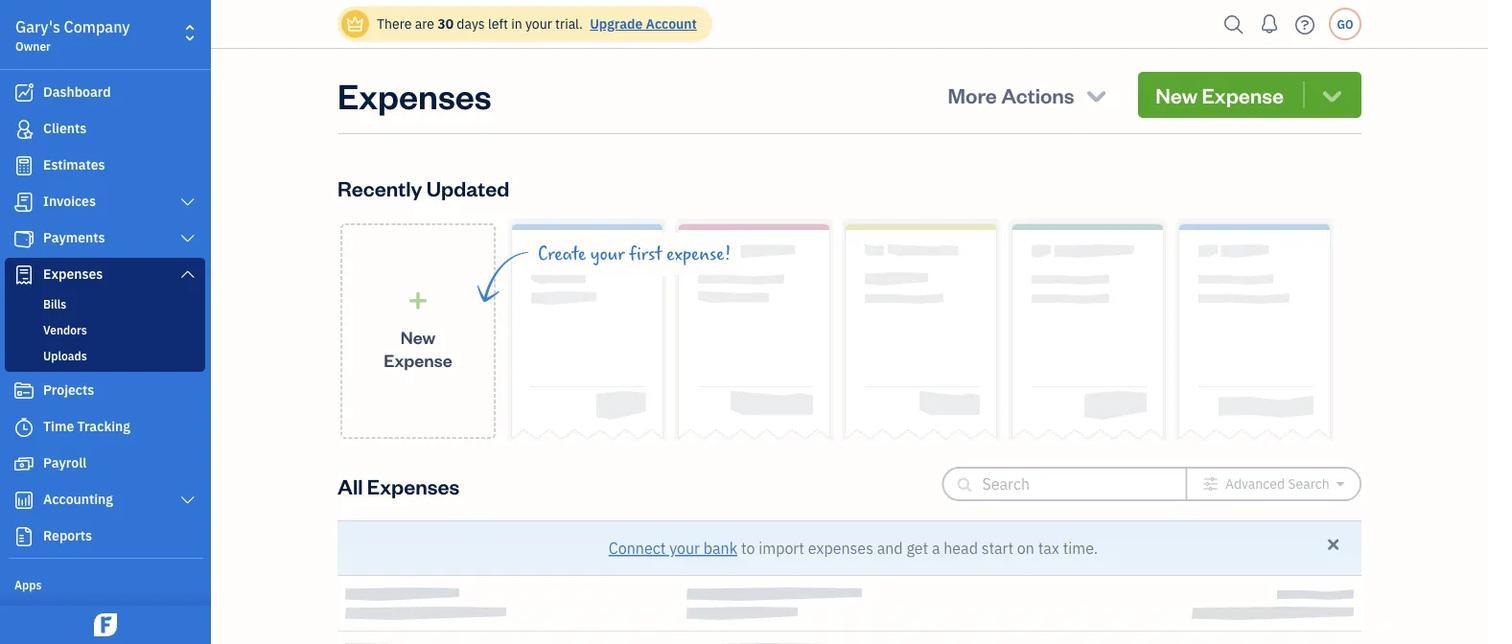 Task type: describe. For each thing, give the bounding box(es) containing it.
projects
[[43, 381, 94, 399]]

money image
[[12, 455, 35, 474]]

new expense button
[[1139, 72, 1362, 118]]

1 vertical spatial new expense
[[384, 326, 453, 372]]

import
[[759, 539, 805, 559]]

1 vertical spatial expense
[[384, 349, 453, 372]]

plus image
[[407, 291, 429, 311]]

accounting link
[[5, 484, 205, 518]]

bills
[[43, 296, 66, 312]]

estimate image
[[12, 156, 35, 176]]

all expenses
[[338, 472, 460, 500]]

payments link
[[5, 222, 205, 256]]

more actions button
[[931, 72, 1128, 118]]

bills link
[[9, 293, 201, 316]]

time tracking
[[43, 418, 130, 436]]

create
[[538, 244, 586, 265]]

are
[[415, 15, 435, 33]]

expenses inside 'main' element
[[43, 265, 103, 283]]

payroll
[[43, 454, 87, 472]]

expenses
[[808, 539, 874, 559]]

go
[[1338, 16, 1354, 32]]

uploads
[[43, 348, 87, 364]]

there are 30 days left in your trial. upgrade account
[[377, 15, 697, 33]]

Search text field
[[983, 469, 1156, 500]]

expense!
[[667, 244, 731, 265]]

report image
[[12, 528, 35, 547]]

chart image
[[12, 491, 35, 510]]

reports link
[[5, 520, 205, 555]]

invoice image
[[12, 193, 35, 212]]

connect your bank to import expenses and get a head start on tax time.
[[609, 539, 1099, 559]]

gary's
[[15, 17, 60, 37]]

tax
[[1039, 539, 1060, 559]]

0 horizontal spatial your
[[526, 15, 552, 33]]

on
[[1018, 539, 1035, 559]]

new expense link
[[341, 224, 496, 439]]

invoices link
[[5, 185, 205, 220]]

first
[[630, 244, 662, 265]]

all
[[338, 472, 363, 500]]

company
[[64, 17, 130, 37]]

trial.
[[556, 15, 583, 33]]

30
[[438, 15, 454, 33]]

crown image
[[345, 14, 366, 34]]

get
[[907, 539, 929, 559]]

tracking
[[77, 418, 130, 436]]

main element
[[0, 0, 259, 645]]

invoices
[[43, 192, 96, 210]]

1 vertical spatial new
[[401, 326, 436, 348]]

expenses link
[[5, 258, 205, 293]]

payments
[[43, 229, 105, 247]]

vendors
[[43, 322, 87, 338]]

timer image
[[12, 418, 35, 437]]

chevron large down image for payments
[[179, 231, 197, 247]]

apps
[[14, 578, 42, 593]]

to
[[741, 539, 755, 559]]

project image
[[12, 382, 35, 401]]

create your first expense!
[[538, 244, 731, 265]]

more actions
[[948, 81, 1075, 108]]

recently updated
[[338, 174, 510, 201]]

owner
[[15, 38, 51, 54]]

chevrondown image
[[1320, 82, 1346, 108]]

time
[[43, 418, 74, 436]]

dashboard link
[[5, 76, 205, 110]]

and
[[878, 539, 903, 559]]

a
[[932, 539, 941, 559]]

reports
[[43, 527, 92, 545]]

head
[[944, 539, 979, 559]]

start
[[982, 539, 1014, 559]]

upgrade
[[590, 15, 643, 33]]

payroll link
[[5, 447, 205, 482]]

expense image
[[12, 266, 35, 285]]



Task type: locate. For each thing, give the bounding box(es) containing it.
payment image
[[12, 229, 35, 248]]

chevrondown image
[[1084, 82, 1110, 108]]

account
[[646, 15, 697, 33]]

your
[[526, 15, 552, 33], [591, 244, 625, 265], [670, 539, 700, 559]]

new expense inside button
[[1156, 81, 1285, 108]]

2 horizontal spatial your
[[670, 539, 700, 559]]

upgrade account link
[[586, 15, 697, 33]]

0 vertical spatial expenses
[[338, 72, 492, 118]]

your left bank
[[670, 539, 700, 559]]

0 horizontal spatial new
[[401, 326, 436, 348]]

apps link
[[5, 570, 205, 599]]

new inside button
[[1156, 81, 1198, 108]]

chevron large down image inside payments link
[[179, 231, 197, 247]]

clients link
[[5, 112, 205, 147]]

2 chevron large down image from the top
[[179, 231, 197, 247]]

uploads link
[[9, 344, 201, 367]]

search image
[[1219, 10, 1250, 39]]

gary's company owner
[[15, 17, 130, 54]]

chevron large down image up 'bills' "link"
[[179, 267, 197, 282]]

0 vertical spatial new
[[1156, 81, 1198, 108]]

2 vertical spatial your
[[670, 539, 700, 559]]

3 chevron large down image from the top
[[179, 267, 197, 282]]

dashboard image
[[12, 83, 35, 103]]

recently
[[338, 174, 422, 201]]

expense down plus icon
[[384, 349, 453, 372]]

bank
[[704, 539, 738, 559]]

1 chevron large down image from the top
[[179, 195, 197, 210]]

vendors link
[[9, 319, 201, 342]]

expenses
[[338, 72, 492, 118], [43, 265, 103, 283], [367, 472, 460, 500]]

time.
[[1064, 539, 1099, 559]]

1 horizontal spatial new
[[1156, 81, 1198, 108]]

1 horizontal spatial new expense
[[1156, 81, 1285, 108]]

chevron large down image inside invoices link
[[179, 195, 197, 210]]

expenses right all
[[367, 472, 460, 500]]

estimates
[[43, 156, 105, 174]]

chevron large down image inside expenses link
[[179, 267, 197, 282]]

clients
[[43, 119, 87, 137]]

estimates link
[[5, 149, 205, 183]]

new expense button
[[1139, 72, 1362, 118]]

chevron large down image
[[179, 493, 197, 508]]

notifications image
[[1255, 5, 1286, 43]]

1 vertical spatial expenses
[[43, 265, 103, 283]]

chevron large down image for invoices
[[179, 195, 197, 210]]

chevron large down image for expenses
[[179, 267, 197, 282]]

expense inside button
[[1202, 81, 1285, 108]]

close image
[[1325, 536, 1343, 554]]

more
[[948, 81, 998, 108]]

left
[[488, 15, 508, 33]]

0 vertical spatial new expense
[[1156, 81, 1285, 108]]

2 vertical spatial expenses
[[367, 472, 460, 500]]

new expense down search 'icon'
[[1156, 81, 1285, 108]]

your left first
[[591, 244, 625, 265]]

freshbooks image
[[90, 614, 121, 637]]

chevron large down image
[[179, 195, 197, 210], [179, 231, 197, 247], [179, 267, 197, 282]]

in
[[512, 15, 523, 33]]

new
[[1156, 81, 1198, 108], [401, 326, 436, 348]]

0 vertical spatial expense
[[1202, 81, 1285, 108]]

0 horizontal spatial new expense
[[384, 326, 453, 372]]

new down plus icon
[[401, 326, 436, 348]]

2 vertical spatial chevron large down image
[[179, 267, 197, 282]]

go button
[[1330, 8, 1362, 40]]

expenses down are
[[338, 72, 492, 118]]

days
[[457, 15, 485, 33]]

your for create your first expense!
[[591, 244, 625, 265]]

your right in
[[526, 15, 552, 33]]

0 horizontal spatial expense
[[384, 349, 453, 372]]

expenses up 'bills'
[[43, 265, 103, 283]]

0 vertical spatial your
[[526, 15, 552, 33]]

dashboard
[[43, 83, 111, 101]]

new expense
[[1156, 81, 1285, 108], [384, 326, 453, 372]]

time tracking link
[[5, 411, 205, 445]]

projects link
[[5, 374, 205, 409]]

1 vertical spatial chevron large down image
[[179, 231, 197, 247]]

actions
[[1002, 81, 1075, 108]]

new expense down plus icon
[[384, 326, 453, 372]]

1 horizontal spatial expense
[[1202, 81, 1285, 108]]

expense
[[1202, 81, 1285, 108], [384, 349, 453, 372]]

chevron large down image down estimates link
[[179, 195, 197, 210]]

updated
[[427, 174, 510, 201]]

accounting
[[43, 491, 113, 508]]

1 vertical spatial your
[[591, 244, 625, 265]]

there
[[377, 15, 412, 33]]

expense down search 'icon'
[[1202, 81, 1285, 108]]

your for connect your bank to import expenses and get a head start on tax time.
[[670, 539, 700, 559]]

connect your bank button
[[609, 537, 738, 560]]

0 vertical spatial chevron large down image
[[179, 195, 197, 210]]

chevron large down image up expenses link
[[179, 231, 197, 247]]

connect
[[609, 539, 666, 559]]

go to help image
[[1290, 10, 1321, 39]]

1 horizontal spatial your
[[591, 244, 625, 265]]

client image
[[12, 120, 35, 139]]

new right chevrondown icon
[[1156, 81, 1198, 108]]



Task type: vqa. For each thing, say whether or not it's contained in the screenshot.
left Client
no



